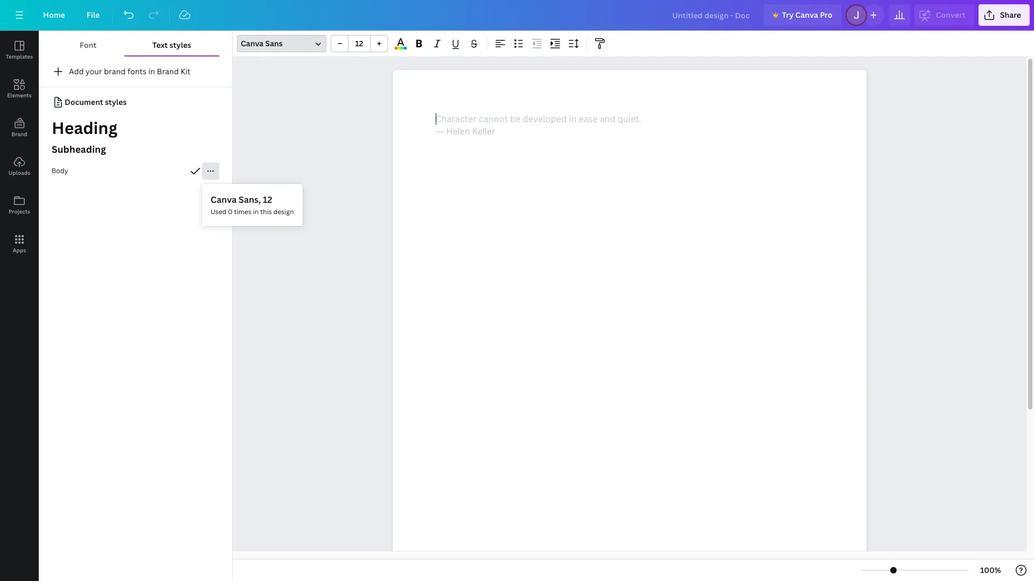 Task type: describe. For each thing, give the bounding box(es) containing it.
in inside button
[[148, 66, 155, 76]]

convert
[[936, 10, 966, 20]]

heading button
[[39, 115, 232, 141]]

subheading button
[[39, 139, 232, 161]]

this
[[260, 207, 272, 217]]

canva sans
[[241, 38, 283, 48]]

styles for document styles
[[105, 97, 127, 107]]

canva for sans
[[241, 38, 264, 48]]

Design title text field
[[664, 4, 759, 26]]

add
[[69, 66, 84, 76]]

canva inside button
[[795, 10, 818, 20]]

try canva pro button
[[764, 4, 841, 26]]

uploads button
[[0, 147, 39, 186]]

font
[[80, 40, 97, 50]]

share
[[1000, 10, 1021, 20]]

heading subheading
[[52, 117, 117, 156]]

side panel tab list
[[0, 31, 39, 263]]

main menu bar
[[0, 0, 1034, 31]]

fonts
[[127, 66, 147, 76]]

font button
[[52, 35, 124, 55]]

in inside canva sans, 12 used 0 times in this design
[[253, 207, 259, 217]]

home link
[[34, 4, 74, 26]]

document
[[65, 97, 103, 107]]

canva sans button
[[237, 35, 326, 52]]

templates button
[[0, 31, 39, 69]]

projects
[[9, 208, 30, 215]]

add your brand fonts in brand kit
[[69, 66, 191, 76]]

document styles
[[65, 97, 127, 107]]

add your brand fonts in brand kit button
[[39, 61, 232, 82]]

body
[[52, 167, 68, 176]]

brand inside side panel tab list
[[11, 130, 27, 138]]

try
[[782, 10, 794, 20]]

subheading
[[52, 143, 106, 156]]

0
[[228, 207, 233, 217]]

kit
[[181, 66, 191, 76]]



Task type: locate. For each thing, give the bounding box(es) containing it.
elements
[[7, 92, 32, 99]]

design
[[273, 207, 294, 217]]

body button
[[39, 161, 232, 182]]

home
[[43, 10, 65, 20]]

in right fonts
[[148, 66, 155, 76]]

1 horizontal spatial in
[[253, 207, 259, 217]]

1 horizontal spatial styles
[[170, 40, 191, 50]]

convert button
[[914, 4, 974, 26]]

templates
[[6, 53, 33, 60]]

styles for text styles
[[170, 40, 191, 50]]

0 vertical spatial canva
[[795, 10, 818, 20]]

2 vertical spatial canva
[[211, 194, 237, 206]]

canva sans, 12 used 0 times in this design
[[211, 194, 294, 217]]

1 vertical spatial in
[[253, 207, 259, 217]]

group
[[331, 35, 388, 52]]

try canva pro
[[782, 10, 833, 20]]

text
[[152, 40, 168, 50]]

0 vertical spatial in
[[148, 66, 155, 76]]

styles down "brand"
[[105, 97, 127, 107]]

brand
[[157, 66, 179, 76], [11, 130, 27, 138]]

100% button
[[973, 562, 1008, 580]]

sans
[[265, 38, 283, 48]]

0 vertical spatial brand
[[157, 66, 179, 76]]

used
[[211, 207, 226, 217]]

apps
[[13, 247, 26, 254]]

1 vertical spatial canva
[[241, 38, 264, 48]]

brand left kit
[[157, 66, 179, 76]]

styles inside button
[[170, 40, 191, 50]]

canva inside canva sans, 12 used 0 times in this design
[[211, 194, 237, 206]]

file
[[87, 10, 100, 20]]

canva
[[795, 10, 818, 20], [241, 38, 264, 48], [211, 194, 237, 206]]

canva left sans
[[241, 38, 264, 48]]

canva up used
[[211, 194, 237, 206]]

1 vertical spatial styles
[[105, 97, 127, 107]]

0 vertical spatial styles
[[170, 40, 191, 50]]

canva right the 'try'
[[795, 10, 818, 20]]

uploads
[[9, 169, 30, 177]]

elements button
[[0, 69, 39, 108]]

pro
[[820, 10, 833, 20]]

brand button
[[0, 108, 39, 147]]

canva inside popup button
[[241, 38, 264, 48]]

color range image
[[395, 47, 407, 50]]

your
[[86, 66, 102, 76]]

0 horizontal spatial brand
[[11, 130, 27, 138]]

None text field
[[392, 70, 866, 582]]

apps button
[[0, 225, 39, 263]]

styles right text
[[170, 40, 191, 50]]

canva for sans,
[[211, 194, 237, 206]]

100%
[[980, 566, 1001, 576]]

– – number field
[[352, 38, 367, 48]]

0 horizontal spatial in
[[148, 66, 155, 76]]

1 vertical spatial brand
[[11, 130, 27, 138]]

in
[[148, 66, 155, 76], [253, 207, 259, 217]]

1 horizontal spatial brand
[[157, 66, 179, 76]]

times
[[234, 207, 251, 217]]

styles
[[170, 40, 191, 50], [105, 97, 127, 107]]

2 horizontal spatial canva
[[795, 10, 818, 20]]

share button
[[979, 4, 1030, 26]]

sans,
[[239, 194, 261, 206]]

0 horizontal spatial canva
[[211, 194, 237, 206]]

brand
[[104, 66, 126, 76]]

heading
[[52, 117, 117, 139]]

1 horizontal spatial canva
[[241, 38, 264, 48]]

text styles
[[152, 40, 191, 50]]

projects button
[[0, 186, 39, 225]]

text styles button
[[124, 35, 219, 55]]

in left this
[[253, 207, 259, 217]]

0 horizontal spatial styles
[[105, 97, 127, 107]]

brand up uploads button
[[11, 130, 27, 138]]

12
[[263, 194, 272, 206]]

file button
[[78, 4, 108, 26]]



Task type: vqa. For each thing, say whether or not it's contained in the screenshot.
Bob Builder icon
no



